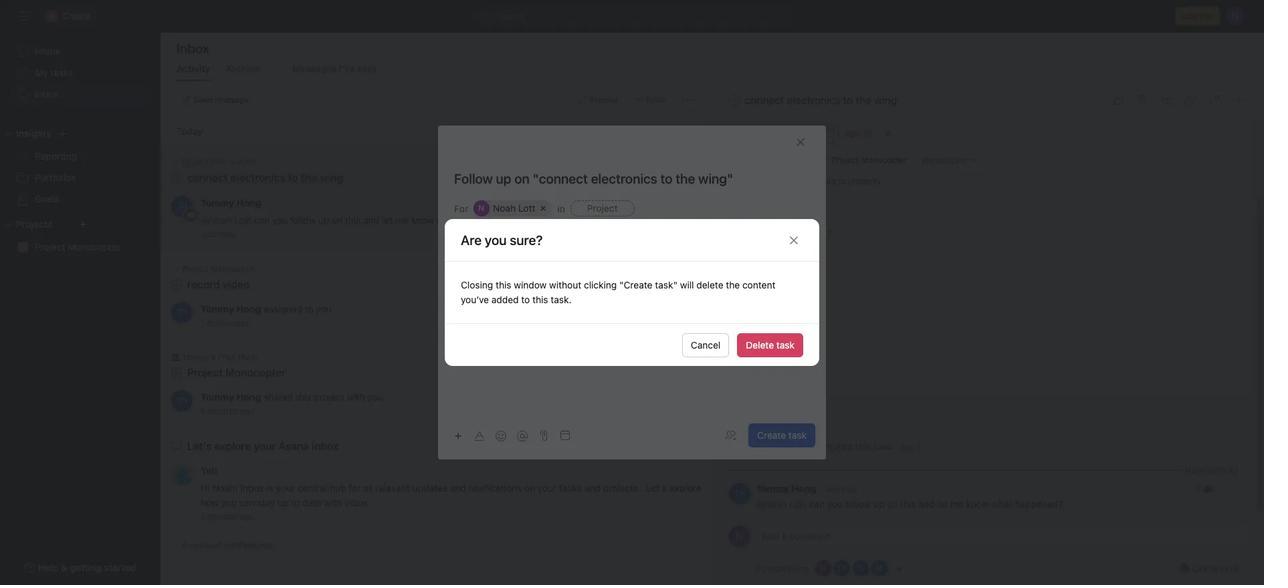 Task type: locate. For each thing, give the bounding box(es) containing it.
now down tommy hong created this task · apr 7 on the right bottom
[[842, 485, 858, 495]]

project monocopter link inside projects element
[[8, 237, 152, 258]]

my
[[35, 67, 48, 78]]

can left stay
[[239, 498, 255, 509]]

i've
[[339, 63, 355, 74]]

project up add to projects
[[832, 155, 859, 165]]

1 horizontal spatial follow
[[845, 499, 870, 510]]

main content containing tommy hong
[[713, 21, 1254, 529]]

1 2 from the top
[[201, 407, 205, 417]]

1 vertical spatial on
[[524, 483, 535, 494]]

1
[[681, 173, 685, 183], [201, 318, 204, 328], [1195, 484, 1199, 494]]

on down the wing
[[332, 215, 343, 226]]

project inside projects element
[[35, 241, 65, 253]]

me inside tommy hong @noah lott can you follow up on this and let me know what happened? just now
[[395, 215, 409, 226]]

1 vertical spatial project monocopter link
[[8, 237, 152, 258]]

hong inside the tommy hong assigned to you 1 minute ago
[[236, 304, 261, 315]]

2 vertical spatial nl
[[818, 564, 828, 574]]

0 vertical spatial minutes
[[208, 407, 238, 417]]

all right for
[[363, 483, 373, 494]]

inbox link
[[8, 84, 152, 105]]

2 down how at bottom
[[201, 512, 205, 522]]

clear due date image
[[884, 130, 892, 138]]

2 horizontal spatial electronics
[[787, 94, 840, 106]]

0 vertical spatial connect
[[745, 94, 784, 106]]

up
[[318, 215, 329, 226], [278, 498, 289, 509], [873, 499, 884, 510]]

2 vertical spatial 1
[[1195, 484, 1199, 494]]

tommy down connect electronics to the wing
[[201, 197, 234, 209]]

insights
[[16, 128, 51, 139]]

inbox inside yeti hi noah! inbox is your central hub for all relevant updates and notifications on your tasks and projects.  let's explore how you can stay up to date with inbox. 2 minutes ago
[[240, 483, 264, 494]]

tommy for tommy hong created this task · apr 7
[[755, 441, 789, 452]]

0 vertical spatial archive
[[226, 63, 259, 74]]

0 horizontal spatial lott
[[234, 215, 251, 226]]

happened? inside connect electronics to the wing "dialog"
[[1015, 499, 1063, 510]]

monocopter inside main content
[[861, 155, 907, 165]]

closing this window without clicking "create task" will delete the content you've added to this task.
[[461, 280, 775, 306]]

with right project
[[347, 392, 365, 403]]

add inside button
[[745, 363, 760, 373]]

2 vertical spatial electronics
[[492, 230, 539, 241]]

the
[[856, 94, 871, 106], [553, 230, 567, 241], [726, 280, 740, 291]]

are
[[461, 232, 482, 248]]

close this dialog image
[[795, 137, 806, 148], [789, 235, 799, 246]]

1 left leftcount image
[[681, 173, 685, 183]]

1 minutes from the top
[[208, 407, 238, 417]]

1 horizontal spatial connect electronics to the wing
[[745, 94, 897, 106]]

with inside yeti hi noah! inbox is your central hub for all relevant updates and notifications on your tasks and projects.  let's explore how you can stay up to date with inbox. 2 minutes ago
[[324, 498, 342, 509]]

2 down project monocopter
[[201, 407, 205, 417]]

1 left minute
[[201, 318, 204, 328]]

lott inside connect electronics to the wing "dialog"
[[789, 499, 806, 510]]

leave task button
[[1170, 557, 1248, 581]]

2 horizontal spatial nl
[[818, 564, 828, 574]]

2 2 from the top
[[201, 512, 205, 522]]

0 horizontal spatial electronics
[[230, 172, 285, 184]]

"create
[[619, 280, 652, 291]]

0 vertical spatial close this dialog image
[[795, 137, 806, 148]]

0 vertical spatial notifications
[[469, 483, 522, 494]]

minutes down how at bottom
[[208, 512, 238, 522]]

hong down connect electronics to the wing
[[236, 197, 261, 209]]

can down connect electronics to the wing
[[254, 215, 270, 226]]

tasks right my
[[50, 67, 73, 78]]

@noah lott can you follow up on this and let me know what happened?
[[755, 499, 1063, 510]]

activity link
[[177, 63, 210, 81]]

let's inside yeti hi noah! inbox is your central hub for all relevant updates and notifications on your tasks and projects.  let's explore how you can stay up to date with inbox. 2 minutes ago
[[646, 483, 667, 494]]

add for add subtask
[[745, 363, 760, 373]]

me inside connect electronics to the wing "dialog"
[[950, 499, 963, 510]]

0 vertical spatial all
[[363, 483, 373, 494]]

message
[[215, 95, 249, 105]]

completed image
[[726, 92, 742, 108]]

task inside are you sure? dialog
[[776, 339, 795, 351]]

0 horizontal spatial let
[[382, 215, 393, 226]]

lott inside tommy hong @noah lott can you follow up on this and let me know what happened? just now
[[234, 215, 251, 226]]

1 vertical spatial minutes
[[208, 512, 238, 522]]

now inside connect electronics to the wing "dialog"
[[842, 485, 858, 495]]

1 horizontal spatial 1
[[681, 173, 685, 183]]

just down created
[[824, 485, 840, 495]]

@noah inside connect electronics to the wing "dialog"
[[755, 499, 787, 510]]

1 vertical spatial follow
[[845, 499, 870, 510]]

2 vertical spatial connect
[[454, 230, 489, 241]]

nl for the leftmost the nl button
[[734, 532, 745, 542]]

monocopter up connect electronics to the wing
[[211, 156, 257, 166]]

ago up archive all notifications
[[240, 512, 254, 522]]

1 horizontal spatial the
[[726, 280, 740, 291]]

1 horizontal spatial let's
[[646, 483, 667, 494]]

toolbar
[[449, 426, 534, 446]]

with down hub
[[324, 498, 342, 509]]

tommy inside tommy hong @noah lott can you follow up on this and let me know what happened? just now
[[201, 197, 234, 209]]

1 horizontal spatial inbox
[[177, 41, 209, 56]]

0 vertical spatial now
[[219, 229, 234, 239]]

0 vertical spatial @noah
[[201, 215, 232, 226]]

and inside connect electronics to the wing "dialog"
[[918, 499, 934, 510]]

can down just now at the right bottom of page
[[809, 499, 824, 510]]

1 vertical spatial @noah lott link
[[755, 499, 806, 510]]

monocopter down clear due date icon on the right top of page
[[861, 155, 907, 165]]

1 horizontal spatial happened?
[[1015, 499, 1063, 510]]

minutes down project monocopter
[[208, 407, 238, 417]]

hong for created
[[791, 441, 816, 452]]

add down delete
[[745, 363, 760, 373]]

0 vertical spatial know
[[411, 215, 434, 226]]

insights element
[[0, 122, 161, 213]]

your
[[254, 441, 276, 453], [276, 483, 295, 494], [538, 483, 557, 494]]

1 vertical spatial now
[[842, 485, 858, 495]]

messages i've sent link
[[292, 63, 377, 81]]

shared
[[264, 392, 293, 403]]

@noah lott link down tommy hong
[[755, 499, 806, 510]]

home
[[35, 45, 60, 57]]

know inside tommy hong @noah lott can you follow up on this and let me know what happened? just now
[[411, 215, 434, 226]]

hong left assigned
[[236, 304, 261, 315]]

clicking
[[584, 280, 617, 291]]

1 vertical spatial tasks
[[559, 483, 582, 494]]

delete task button
[[737, 333, 803, 357]]

0 vertical spatial nl button
[[729, 526, 750, 548]]

let inside tommy hong @noah lott can you follow up on this and let me know what happened? just now
[[382, 215, 393, 226]]

lott down tommy hong
[[789, 499, 806, 510]]

tl button
[[853, 561, 869, 577]]

hong for assigned
[[236, 304, 261, 315]]

follow down the wing
[[290, 215, 316, 226]]

project monocopter down goals link
[[35, 241, 120, 253]]

tl
[[856, 564, 865, 574]]

1 horizontal spatial now
[[842, 485, 858, 495]]

you down the noah!
[[221, 498, 237, 509]]

on inside "dialog"
[[887, 499, 897, 510]]

archive down how at bottom
[[182, 541, 211, 551]]

up up the te
[[873, 499, 884, 510]]

1 vertical spatial me
[[950, 499, 963, 510]]

ago right minute
[[235, 318, 249, 328]]

can inside tommy hong @noah lott can you follow up on this and let me know what happened? just now
[[254, 215, 270, 226]]

0 horizontal spatial what
[[436, 215, 457, 226]]

up inside tommy hong @noah lott can you follow up on this and let me know what happened? just now
[[318, 215, 329, 226]]

up inside connect electronics to the wing "dialog"
[[873, 499, 884, 510]]

you right project
[[367, 392, 383, 403]]

0 horizontal spatial archive
[[182, 541, 211, 551]]

task right leave
[[1221, 563, 1239, 575]]

on down at mention icon
[[524, 483, 535, 494]]

projects element
[[0, 213, 161, 261]]

follow down just now at the right bottom of page
[[845, 499, 870, 510]]

2 vertical spatial the
[[726, 280, 740, 291]]

project monocopter link down goals link
[[8, 237, 152, 258]]

minutes inside "tommy hong shared this project with you 2 minutes ago"
[[208, 407, 238, 417]]

let's right projects.
[[646, 483, 667, 494]]

inbox down my
[[35, 88, 58, 100]]

0 vertical spatial tasks
[[50, 67, 73, 78]]

to inside closing this window without clicking "create task" will delete the content you've added to this task.
[[521, 294, 530, 306]]

happened? inside tommy hong @noah lott can you follow up on this and let me know what happened? just now
[[460, 215, 508, 226]]

0 horizontal spatial tasks
[[50, 67, 73, 78]]

you inside connect electronics to the wing "dialog"
[[827, 499, 842, 510]]

1 vertical spatial 1
[[201, 318, 204, 328]]

0 horizontal spatial explore
[[214, 441, 251, 453]]

the inside closing this window without clicking "create task" will delete the content you've added to this task.
[[726, 280, 740, 291]]

task up the "subtask"
[[776, 339, 795, 351]]

0 horizontal spatial just
[[201, 229, 217, 239]]

close this dialog image inside are you sure? dialog
[[789, 235, 799, 246]]

1 vertical spatial archive
[[182, 541, 211, 551]]

on inside tommy hong @noah lott can you follow up on this and let me know what happened? just now
[[332, 215, 343, 226]]

te
[[876, 564, 883, 574]]

hide sidebar image
[[17, 11, 28, 21]]

new
[[1185, 465, 1204, 476]]

with
[[347, 392, 365, 403], [324, 498, 342, 509]]

you inside tommy hong @noah lott can you follow up on this and let me know what happened? just now
[[272, 215, 288, 226]]

noah lott
[[493, 203, 535, 214]]

know
[[411, 215, 434, 226], [966, 499, 989, 510]]

0 vertical spatial wing
[[874, 94, 897, 106]]

tasks inside 'link'
[[50, 67, 73, 78]]

1 vertical spatial 2
[[201, 512, 205, 522]]

0 vertical spatial electronics
[[787, 94, 840, 106]]

connect electronics to the wing link
[[454, 230, 590, 241]]

1 horizontal spatial let
[[937, 499, 948, 510]]

wing up without
[[570, 230, 590, 241]]

1 horizontal spatial lott
[[518, 203, 535, 214]]

wing
[[874, 94, 897, 106], [570, 230, 590, 241]]

updates
[[412, 483, 447, 494]]

now up record video
[[219, 229, 234, 239]]

0 vertical spatial what
[[436, 215, 457, 226]]

inbox up activity
[[177, 41, 209, 56]]

tommy for tommy hong
[[755, 484, 789, 495]]

0 vertical spatial just
[[201, 229, 217, 239]]

0 horizontal spatial the
[[553, 230, 567, 241]]

0 horizontal spatial with
[[324, 498, 342, 509]]

follow inside main content
[[845, 499, 870, 510]]

0 horizontal spatial inbox
[[35, 88, 58, 100]]

notifications down at mention icon
[[469, 483, 522, 494]]

hong inside "tommy hong shared this project with you 2 minutes ago"
[[236, 392, 261, 403]]

1 horizontal spatial what
[[991, 499, 1012, 510]]

0 horizontal spatial on
[[332, 215, 343, 226]]

cancel button
[[682, 333, 729, 357]]

leave
[[1192, 563, 1218, 575]]

0 vertical spatial with
[[347, 392, 365, 403]]

home link
[[8, 41, 152, 62]]

yeti
[[201, 466, 217, 477]]

this inside tommy hong @noah lott can you follow up on this and let me know what happened? just now
[[345, 215, 361, 226]]

inbox inside global element
[[35, 88, 58, 100]]

ago
[[235, 318, 249, 328], [240, 407, 254, 417], [240, 512, 254, 522]]

new activity
[[1185, 465, 1238, 476]]

Task name text field
[[438, 170, 826, 189]]

hong down project monocopter
[[236, 392, 261, 403]]

2 minutes from the top
[[208, 512, 238, 522]]

hong inside tommy hong @noah lott can you follow up on this and let me know what happened? just now
[[236, 197, 261, 209]]

hong left created
[[791, 441, 816, 452]]

1 horizontal spatial wing
[[874, 94, 897, 106]]

tommy inside "tommy hong shared this project with you 2 minutes ago"
[[201, 392, 234, 403]]

project right in
[[587, 203, 618, 214]]

ago up let's explore your asana inbox
[[240, 407, 254, 417]]

add inside "button"
[[820, 177, 836, 187]]

you down just now at the right bottom of page
[[827, 499, 842, 510]]

all
[[363, 483, 373, 494], [213, 541, 222, 551]]

project monocopter up projects
[[832, 155, 907, 165]]

tommy inside the tommy hong assigned to you 1 minute ago
[[201, 304, 234, 315]]

on inside yeti hi noah! inbox is your central hub for all relevant updates and notifications on your tasks and projects.  let's explore how you can stay up to date with inbox. 2 minutes ago
[[524, 483, 535, 494]]

let's up yeti
[[187, 441, 212, 453]]

1 horizontal spatial all
[[363, 483, 373, 494]]

lott down connect electronics to the wing
[[234, 215, 251, 226]]

connect electronics to the wing dialog
[[713, 21, 1264, 586]]

project monocopter link
[[816, 154, 912, 167], [8, 237, 152, 258]]

you inside "tommy hong shared this project with you 2 minutes ago"
[[367, 392, 383, 403]]

what inside tommy hong @noah lott can you follow up on this and let me know what happened? just now
[[436, 215, 457, 226]]

tasks left projects.
[[559, 483, 582, 494]]

tommy hong link down connect electronics to the wing
[[201, 197, 261, 209]]

tommy hong link down project monocopter
[[201, 392, 261, 403]]

tasks
[[50, 67, 73, 78], [559, 483, 582, 494]]

tommy hong link up minute
[[201, 304, 261, 315]]

explore
[[214, 441, 251, 453], [669, 483, 701, 494]]

tommy hong shared this project with you 2 minutes ago
[[201, 392, 383, 417]]

without
[[549, 280, 581, 291]]

1 horizontal spatial project monocopter link
[[816, 154, 912, 167]]

relevant
[[375, 483, 410, 494]]

add left projects
[[820, 177, 836, 187]]

tommy for tommy hong assigned to you 1 minute ago
[[201, 304, 234, 315]]

1 vertical spatial connect electronics to the wing
[[454, 230, 590, 241]]

0 horizontal spatial @noah
[[201, 215, 232, 226]]

tommy right add followers icon
[[755, 441, 789, 452]]

connect
[[745, 94, 784, 106], [187, 172, 228, 184], [454, 230, 489, 241]]

0 vertical spatial nl
[[476, 203, 487, 213]]

2 vertical spatial on
[[887, 499, 897, 510]]

task for leave task
[[1221, 563, 1239, 575]]

1 horizontal spatial @noah
[[755, 499, 787, 510]]

follow inside tommy hong @noah lott can you follow up on this and let me know what happened? just now
[[290, 215, 316, 226]]

2 vertical spatial ago
[[240, 512, 254, 522]]

1 vertical spatial know
[[966, 499, 989, 510]]

global element
[[0, 33, 161, 113]]

content
[[742, 280, 775, 291]]

tommy hong link down create task button on the right bottom of page
[[755, 484, 816, 495]]

minutes
[[208, 407, 238, 417], [208, 512, 238, 522]]

2 horizontal spatial lott
[[789, 499, 806, 510]]

2 horizontal spatial 1
[[1195, 484, 1199, 494]]

project monocopter inside projects element
[[35, 241, 120, 253]]

tommy down project monocopter
[[201, 392, 234, 403]]

connect down for
[[454, 230, 489, 241]]

1 vertical spatial @noah
[[755, 499, 787, 510]]

ago inside the tommy hong assigned to you 1 minute ago
[[235, 318, 249, 328]]

1 horizontal spatial nl
[[734, 532, 745, 542]]

add subtask image
[[1161, 95, 1172, 106]]

0 vertical spatial let's
[[187, 441, 212, 453]]

all down how at bottom
[[213, 541, 222, 551]]

cancel
[[691, 339, 721, 351]]

0 vertical spatial happened?
[[460, 215, 508, 226]]

you right assigned
[[316, 304, 332, 315]]

0 horizontal spatial let's
[[187, 441, 212, 453]]

you inside the tommy hong assigned to you 1 minute ago
[[316, 304, 332, 315]]

2 horizontal spatial the
[[856, 94, 871, 106]]

up inside yeti hi noah! inbox is your central hub for all relevant updates and notifications on your tasks and projects.  let's explore how you can stay up to date with inbox. 2 minutes ago
[[278, 498, 289, 509]]

just inside tommy hong @noah lott can you follow up on this and let me know what happened? just now
[[201, 229, 217, 239]]

just up record video
[[201, 229, 217, 239]]

nl button
[[729, 526, 750, 548], [815, 561, 831, 577]]

0 horizontal spatial add
[[745, 363, 760, 373]]

1 vertical spatial all
[[213, 541, 222, 551]]

2 vertical spatial inbox
[[240, 483, 264, 494]]

archive inside button
[[182, 541, 211, 551]]

monocopter down goals link
[[68, 241, 120, 253]]

1 down new
[[1195, 484, 1199, 494]]

0 horizontal spatial now
[[219, 229, 234, 239]]

the inside "dialog"
[[856, 94, 871, 106]]

1 inside the tommy hong assigned to you 1 minute ago
[[201, 318, 204, 328]]

1 vertical spatial what
[[991, 499, 1012, 510]]

main content
[[713, 21, 1254, 529]]

inbox
[[177, 41, 209, 56], [35, 88, 58, 100], [240, 483, 264, 494]]

can inside yeti hi noah! inbox is your central hub for all relevant updates and notifications on your tasks and projects.  let's explore how you can stay up to date with inbox. 2 minutes ago
[[239, 498, 255, 509]]

today
[[177, 126, 202, 137]]

1 vertical spatial nl button
[[815, 561, 831, 577]]

1 horizontal spatial connect
[[454, 230, 489, 241]]

team
[[237, 352, 257, 363]]

1 vertical spatial nl
[[734, 532, 745, 542]]

for
[[349, 483, 361, 494]]

project up record video
[[182, 264, 209, 274]]

nl for the right the nl button
[[818, 564, 828, 574]]

1 horizontal spatial add
[[820, 177, 836, 187]]

monocopter
[[861, 155, 907, 165], [211, 156, 257, 166], [68, 241, 120, 253], [211, 264, 257, 274]]

leftcount image
[[688, 174, 696, 182]]

hub
[[330, 483, 346, 494]]

1 vertical spatial explore
[[669, 483, 701, 494]]

2 vertical spatial lott
[[789, 499, 806, 510]]

my tasks
[[35, 67, 73, 78]]

0 horizontal spatial me
[[395, 215, 409, 226]]

0 vertical spatial ago
[[235, 318, 249, 328]]

you down connect electronics to the wing
[[272, 215, 288, 226]]

nl
[[476, 203, 487, 213], [734, 532, 745, 542], [818, 564, 828, 574]]

archive link
[[226, 63, 259, 81]]

are you sure?
[[461, 232, 543, 248]]

1 vertical spatial electronics
[[230, 172, 285, 184]]

up right stay
[[278, 498, 289, 509]]

electronics
[[787, 94, 840, 106], [230, 172, 285, 184], [492, 230, 539, 241]]

0 horizontal spatial connect
[[187, 172, 228, 184]]

notifications down stay
[[224, 541, 273, 551]]

explore inside yeti hi noah! inbox is your central hub for all relevant updates and notifications on your tasks and projects.  let's explore how you can stay up to date with inbox. 2 minutes ago
[[669, 483, 701, 494]]

with inside "tommy hong shared this project with you 2 minutes ago"
[[347, 392, 365, 403]]

1 horizontal spatial up
[[318, 215, 329, 226]]

lott right noah on the top of the page
[[518, 203, 535, 214]]

0 vertical spatial 2
[[201, 407, 205, 417]]

@noah up record video
[[201, 215, 232, 226]]

1 vertical spatial with
[[324, 498, 342, 509]]

project down projects
[[35, 241, 65, 253]]

1 vertical spatial the
[[553, 230, 567, 241]]

up down the wing
[[318, 215, 329, 226]]

tommy hong link
[[201, 197, 261, 209], [201, 304, 261, 315], [201, 392, 261, 403], [755, 441, 816, 452], [755, 484, 816, 495]]

connect down today
[[187, 172, 228, 184]]

th
[[176, 201, 187, 211], [176, 308, 187, 318], [176, 396, 187, 406], [734, 442, 745, 452], [734, 489, 745, 499], [836, 564, 847, 574]]

archive up message
[[226, 63, 259, 74]]

task right create
[[788, 430, 807, 441]]

inbox left is
[[240, 483, 264, 494]]

wing up clear due date icon on the right top of page
[[874, 94, 897, 106]]

explore right projects.
[[669, 483, 701, 494]]

full screen image
[[1209, 95, 1220, 106]]

explore up yeti
[[214, 441, 251, 453]]

tommy down create
[[755, 484, 789, 495]]

2 horizontal spatial up
[[873, 499, 884, 510]]

connect electronics to the wing
[[745, 94, 897, 106], [454, 230, 590, 241]]

tommy up minute
[[201, 304, 234, 315]]

upgrade button
[[1175, 7, 1220, 25]]

let inside connect electronics to the wing "dialog"
[[937, 499, 948, 510]]

on down · on the right bottom of page
[[887, 499, 897, 510]]

connect right completed checkbox
[[745, 94, 784, 106]]

on
[[332, 215, 343, 226], [524, 483, 535, 494], [887, 499, 897, 510]]

1 vertical spatial just
[[824, 485, 840, 495]]

now inside tommy hong @noah lott can you follow up on this and let me know what happened? just now
[[219, 229, 234, 239]]

project monocopter link up projects
[[816, 154, 912, 167]]

task.
[[551, 294, 572, 306]]

1 horizontal spatial notifications
[[469, 483, 522, 494]]

@noah lott link down connect electronics to the wing
[[201, 215, 251, 226]]

@noah down tommy hong
[[755, 499, 787, 510]]

to inside "button"
[[838, 177, 846, 187]]

monocopter up record video
[[211, 264, 257, 274]]

add followers image
[[726, 431, 736, 441]]

0 likes. click to like this task image
[[1113, 95, 1124, 106]]

inbox.
[[345, 498, 371, 509]]

this
[[345, 215, 361, 226], [496, 280, 511, 291], [532, 294, 548, 306], [296, 392, 311, 403], [855, 441, 871, 452], [900, 499, 916, 510]]



Task type: vqa. For each thing, say whether or not it's contained in the screenshot.
the leftmost on
yes



Task type: describe. For each thing, give the bounding box(es) containing it.
copy task link image
[[1185, 95, 1196, 106]]

tommy for tommy hong @noah lott can you follow up on this and let me know what happened? just now
[[201, 197, 234, 209]]

2 inside yeti hi noah! inbox is your central hub for all relevant updates and notifications on your tasks and projects.  let's explore how you can stay up to date with inbox. 2 minutes ago
[[201, 512, 205, 522]]

messages
[[292, 63, 337, 74]]

sent
[[357, 63, 377, 74]]

add subtask
[[745, 363, 792, 373]]

project monocopter down today
[[182, 156, 257, 166]]

create task button
[[748, 424, 815, 448]]

send
[[193, 95, 213, 105]]

how
[[201, 498, 218, 509]]

my tasks link
[[8, 62, 152, 84]]

can inside connect electronics to the wing "dialog"
[[809, 499, 824, 510]]

collaborators
[[755, 564, 806, 574]]

subtask
[[763, 363, 792, 373]]

delete
[[746, 339, 774, 351]]

wing inside connect electronics to the wing "dialog"
[[874, 94, 897, 106]]

noah!
[[212, 483, 238, 494]]

just inside connect electronics to the wing "dialog"
[[824, 485, 840, 495]]

project inside main content
[[832, 155, 859, 165]]

first
[[218, 352, 235, 363]]

1 horizontal spatial @noah lott link
[[755, 499, 806, 510]]

portfolios link
[[8, 167, 152, 189]]

connect inside connect electronics to the wing "dialog"
[[745, 94, 784, 106]]

leave task
[[1192, 563, 1239, 575]]

main content inside connect electronics to the wing "dialog"
[[713, 21, 1254, 529]]

insights button
[[0, 126, 51, 142]]

project monocopter inside connect electronics to the wing "dialog"
[[832, 155, 907, 165]]

are you sure? dialog
[[445, 219, 819, 367]]

notifications inside yeti hi noah! inbox is your central hub for all relevant updates and notifications on your tasks and projects.  let's explore how you can stay up to date with inbox. 2 minutes ago
[[469, 483, 522, 494]]

know inside connect electronics to the wing "dialog"
[[966, 499, 989, 510]]

you've
[[461, 294, 489, 306]]

task for create task
[[788, 430, 807, 441]]

task for delete task
[[776, 339, 795, 351]]

is
[[266, 483, 273, 494]]

goals link
[[8, 189, 152, 210]]

task"
[[655, 280, 678, 291]]

hong for shared
[[236, 392, 261, 403]]

to inside yeti hi noah! inbox is your central hub for all relevant updates and notifications on your tasks and projects.  let's explore how you can stay up to date with inbox. 2 minutes ago
[[291, 498, 300, 509]]

connect electronics to the wing inside "dialog"
[[745, 94, 897, 106]]

archive for archive
[[226, 63, 259, 74]]

upgrade
[[1181, 11, 1214, 21]]

tommy for tommy hong shared this project with you 2 minutes ago
[[201, 392, 234, 403]]

lott for @noah lott can you follow up on this and let me know what happened?
[[789, 499, 806, 510]]

connect electronics to the wing
[[187, 172, 343, 184]]

ago inside "tommy hong shared this project with you 2 minutes ago"
[[240, 407, 254, 417]]

tommy hong created this task · apr 7
[[755, 441, 920, 452]]

add or remove collaborators image
[[895, 565, 903, 573]]

add to projects
[[820, 177, 880, 187]]

0 horizontal spatial nl
[[476, 203, 487, 213]]

will
[[680, 280, 694, 291]]

tommy's first team
[[182, 352, 257, 363]]

add subtask button
[[729, 359, 798, 378]]

reporting
[[35, 150, 77, 162]]

electronics inside "dialog"
[[787, 94, 840, 106]]

delete task
[[746, 339, 795, 351]]

you inside yeti hi noah! inbox is your central hub for all relevant updates and notifications on your tasks and projects.  let's explore how you can stay up to date with inbox. 2 minutes ago
[[221, 498, 237, 509]]

hi
[[201, 483, 210, 494]]

create
[[757, 430, 786, 441]]

you sure?
[[485, 232, 543, 248]]

1 horizontal spatial electronics
[[492, 230, 539, 241]]

expand
[[589, 95, 618, 105]]

activity
[[177, 63, 210, 74]]

add to projects button
[[814, 173, 886, 191]]

what inside main content
[[991, 499, 1012, 510]]

noah
[[493, 203, 516, 214]]

added
[[491, 294, 519, 306]]

projects button
[[0, 217, 52, 233]]

0 vertical spatial explore
[[214, 441, 251, 453]]

activity
[[1207, 465, 1238, 476]]

the wing
[[301, 172, 343, 184]]

tommy's
[[182, 352, 216, 363]]

tommy hong link for assigned
[[201, 304, 261, 315]]

at mention image
[[517, 431, 528, 442]]

to inside the tommy hong assigned to you 1 minute ago
[[305, 304, 314, 315]]

project down today
[[182, 156, 209, 166]]

tasks inside yeti hi noah! inbox is your central hub for all relevant updates and notifications on your tasks and projects.  let's explore how you can stay up to date with inbox. 2 minutes ago
[[559, 483, 582, 494]]

monocopter inside projects element
[[68, 241, 120, 253]]

all inside button
[[213, 541, 222, 551]]

portfolios
[[35, 172, 76, 183]]

hong for @noah
[[236, 197, 261, 209]]

tommy hong assigned to you 1 minute ago
[[201, 304, 332, 328]]

project monocopter up record video
[[182, 264, 257, 274]]

7
[[916, 442, 920, 452]]

1 inside button
[[1195, 484, 1199, 494]]

tommy hong @noah lott can you follow up on this and let me know what happened? just now
[[201, 197, 508, 239]]

asana inbox
[[279, 441, 339, 453]]

created
[[818, 441, 852, 452]]

lott for noah lott
[[518, 203, 535, 214]]

project monocopter
[[187, 367, 286, 379]]

projects
[[848, 177, 880, 187]]

hong left just now at the right bottom of page
[[791, 484, 816, 495]]

0 vertical spatial @noah lott link
[[201, 215, 251, 226]]

0 vertical spatial inbox
[[177, 41, 209, 56]]

notifications inside the archive all notifications button
[[224, 541, 273, 551]]

·
[[895, 441, 898, 452]]

1 button
[[1191, 480, 1217, 498]]

expand button
[[573, 91, 624, 110]]

projects.
[[603, 483, 641, 494]]

Completed checkbox
[[726, 92, 742, 108]]

archive for archive all notifications
[[182, 541, 211, 551]]

0 vertical spatial 1
[[681, 173, 685, 183]]

@noah inside tommy hong @noah lott can you follow up on this and let me know what happened? just now
[[201, 215, 232, 226]]

tommy hong link for @noah
[[201, 197, 261, 209]]

in
[[557, 203, 565, 214]]

and inside tommy hong @noah lott can you follow up on this and let me know what happened? just now
[[363, 215, 379, 226]]

ago inside yeti hi noah! inbox is your central hub for all relevant updates and notifications on your tasks and projects.  let's explore how you can stay up to date with inbox. 2 minutes ago
[[240, 512, 254, 522]]

delete
[[696, 280, 723, 291]]

minutes inside yeti hi noah! inbox is your central hub for all relevant updates and notifications on your tasks and projects.  let's explore how you can stay up to date with inbox. 2 minutes ago
[[208, 512, 238, 522]]

apr
[[900, 442, 913, 452]]

goals
[[35, 193, 59, 205]]

messages i've sent
[[292, 63, 377, 74]]

reporting link
[[8, 146, 152, 167]]

0 horizontal spatial nl button
[[729, 526, 750, 548]]

tommy hong link up tommy hong
[[755, 441, 816, 452]]

0 horizontal spatial wing
[[570, 230, 590, 241]]

all inside yeti hi noah! inbox is your central hub for all relevant updates and notifications on your tasks and projects.  let's explore how you can stay up to date with inbox. 2 minutes ago
[[363, 483, 373, 494]]

central
[[297, 483, 327, 494]]

stay
[[257, 498, 275, 509]]

window
[[514, 280, 547, 291]]

record video
[[187, 279, 250, 291]]

minute
[[207, 318, 232, 328]]

add for add to projects
[[820, 177, 836, 187]]

closing
[[461, 280, 493, 291]]

1 horizontal spatial nl button
[[815, 561, 831, 577]]

this inside "tommy hong shared this project with you 2 minutes ago"
[[296, 392, 311, 403]]

send message button
[[177, 91, 255, 110]]

tommy hong link for shared
[[201, 392, 261, 403]]

assigned
[[264, 304, 302, 315]]

tommy hong
[[755, 484, 816, 495]]

projects
[[16, 219, 52, 230]]

2 inside "tommy hong shared this project with you 2 minutes ago"
[[201, 407, 205, 417]]

task left · on the right bottom of page
[[874, 441, 892, 452]]

project
[[314, 392, 344, 403]]

archive all notifications
[[182, 541, 273, 551]]



